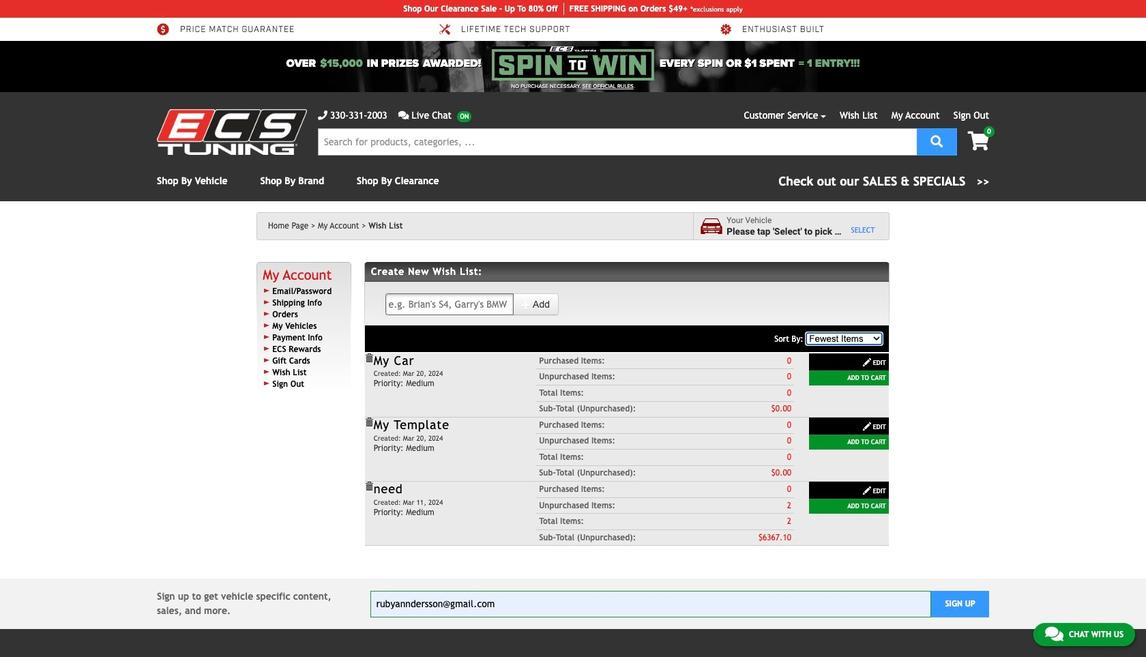 Task type: locate. For each thing, give the bounding box(es) containing it.
search image
[[931, 135, 943, 147]]

comments image
[[1045, 626, 1064, 642]]

ecs tuning 'spin to win' contest logo image
[[492, 46, 655, 81]]

0 vertical spatial white image
[[521, 300, 531, 310]]

white image
[[521, 300, 531, 310], [862, 422, 872, 431]]

delete image for 2nd white icon from the bottom
[[364, 353, 374, 363]]

2 delete image from the top
[[364, 418, 374, 427]]

0 vertical spatial white image
[[862, 358, 872, 367]]

white image
[[862, 358, 872, 367], [862, 486, 872, 496]]

Email email field
[[370, 591, 932, 618]]

Search text field
[[318, 128, 917, 156]]

shopping cart image
[[968, 132, 990, 151]]

delete image
[[364, 482, 374, 492]]

delete image
[[364, 353, 374, 363], [364, 418, 374, 427]]

1 horizontal spatial white image
[[862, 422, 872, 431]]

1 white image from the top
[[862, 358, 872, 367]]

1 vertical spatial white image
[[862, 422, 872, 431]]

1 vertical spatial delete image
[[364, 418, 374, 427]]

0 horizontal spatial white image
[[521, 300, 531, 310]]

1 delete image from the top
[[364, 353, 374, 363]]

e.g. Brian's S4, Garry's BMW E92...etc text field
[[385, 293, 514, 315]]

1 vertical spatial white image
[[862, 486, 872, 496]]

0 vertical spatial delete image
[[364, 353, 374, 363]]



Task type: vqa. For each thing, say whether or not it's contained in the screenshot.
Product Media Posting Guidelines's POSTING
no



Task type: describe. For each thing, give the bounding box(es) containing it.
2 white image from the top
[[862, 486, 872, 496]]

ecs tuning image
[[157, 109, 307, 155]]

comments image
[[398, 111, 409, 120]]

delete image for right white image
[[364, 418, 374, 427]]

phone image
[[318, 111, 328, 120]]



